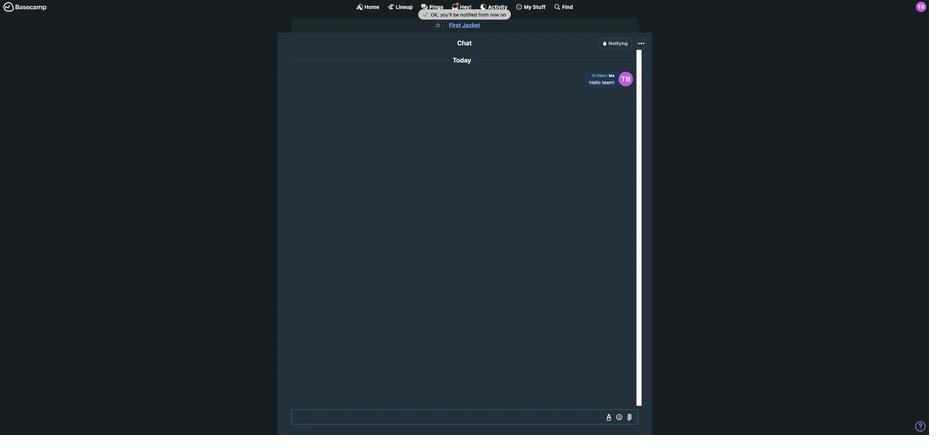 Task type: vqa. For each thing, say whether or not it's contained in the screenshot.
Files
no



Task type: locate. For each thing, give the bounding box(es) containing it.
on
[[501, 12, 506, 17]]

tyler black image
[[619, 72, 633, 86]]

10:09am link
[[592, 73, 608, 78]]

None text field
[[291, 410, 638, 426]]

today
[[453, 57, 471, 64]]

10:09am
[[592, 73, 608, 78]]

first jacket link
[[449, 22, 480, 28]]

main element
[[0, 0, 929, 13]]

10:09am element
[[592, 73, 608, 78]]

hey!
[[460, 4, 472, 10]]

activity link
[[480, 3, 508, 10]]

find
[[562, 4, 573, 10]]

my stuff button
[[516, 3, 546, 10]]

my stuff
[[524, 4, 546, 10]]

ok, you'll be notified from now on alert
[[0, 9, 929, 20]]

hello
[[590, 80, 601, 85]]



Task type: describe. For each thing, give the bounding box(es) containing it.
home link
[[356, 3, 379, 10]]

team!
[[602, 80, 615, 85]]

now
[[490, 12, 499, 17]]

hey! button
[[452, 2, 472, 10]]

find button
[[554, 3, 573, 10]]

be
[[453, 12, 459, 17]]

pings
[[429, 4, 443, 10]]

ok, you'll be notified from now on
[[430, 12, 506, 17]]

lineup
[[396, 4, 413, 10]]

from
[[478, 12, 489, 17]]

switch accounts image
[[3, 2, 47, 12]]

tyler black image
[[916, 2, 927, 12]]

notified
[[460, 12, 477, 17]]

pings button
[[421, 3, 443, 10]]

notifying link
[[599, 38, 633, 49]]

10:09am hello team!
[[590, 73, 615, 85]]

chat
[[457, 39, 472, 47]]

you'll
[[440, 12, 452, 17]]

stuff
[[533, 4, 546, 10]]

home
[[365, 4, 379, 10]]

notifying
[[609, 41, 628, 46]]

lineup link
[[388, 3, 413, 10]]

jacket
[[462, 22, 480, 28]]

first jacket
[[449, 22, 480, 28]]

my
[[524, 4, 532, 10]]

ok,
[[431, 12, 439, 17]]

first
[[449, 22, 461, 28]]

activity
[[488, 4, 508, 10]]



